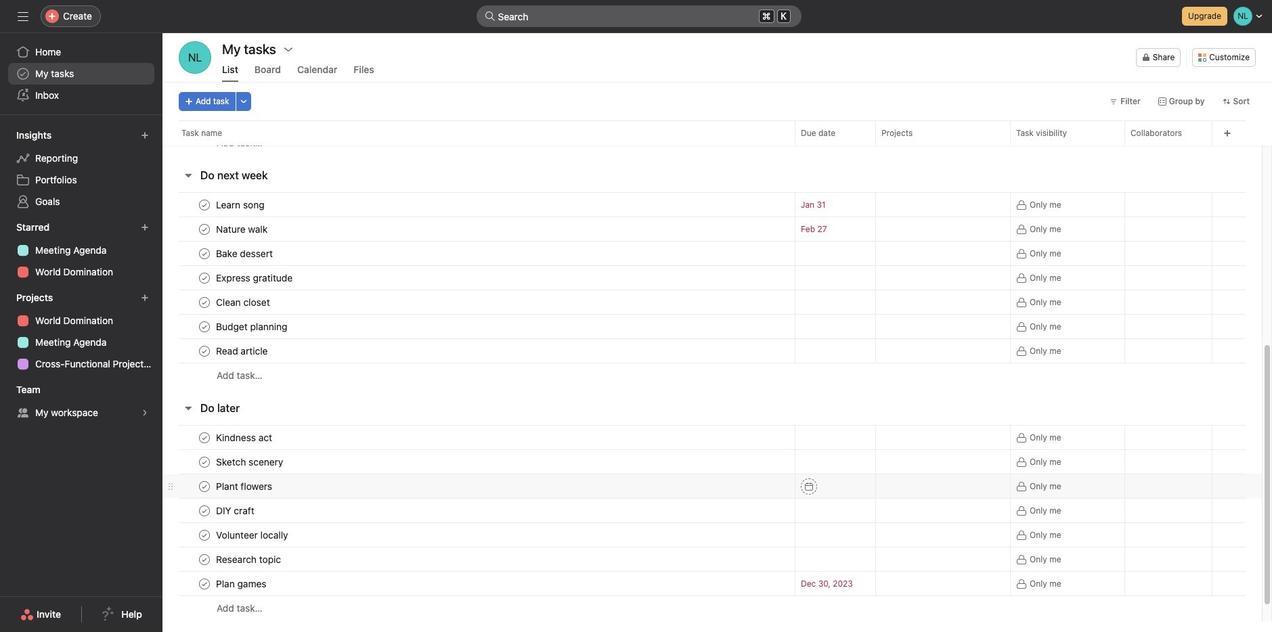 Task type: vqa. For each thing, say whether or not it's contained in the screenshot.
Reset the filters, or create your own project template to get repeatable work done faster.'s Reset
no



Task type: describe. For each thing, give the bounding box(es) containing it.
learn song cell
[[163, 192, 795, 217]]

linked projects for diy craft cell
[[876, 499, 1011, 524]]

linked projects for clean closet cell
[[876, 290, 1011, 315]]

7 row from the top
[[163, 290, 1263, 315]]

budget planning cell
[[163, 314, 795, 339]]

task name text field for mark complete icon in the bake dessert cell
[[213, 247, 277, 260]]

starred element
[[0, 215, 163, 286]]

Search tasks, projects, and more text field
[[477, 5, 802, 27]]

mark complete checkbox for 2nd row from the bottom of the page
[[196, 576, 213, 592]]

mark complete image for research topic cell
[[196, 552, 213, 568]]

mark complete image for the kindness act cell
[[196, 430, 213, 446]]

task name text field for mark complete icon in the the "plan games" cell
[[213, 578, 271, 591]]

mark complete image for the learn song cell
[[196, 197, 213, 213]]

mark complete image for volunteer locally cell on the bottom
[[196, 527, 213, 544]]

global element
[[0, 33, 163, 114]]

teams element
[[0, 378, 163, 427]]

10 row from the top
[[163, 363, 1263, 388]]

mark complete checkbox for 13th row from the top of the page
[[196, 479, 213, 495]]

16 row from the top
[[163, 547, 1263, 572]]

task name text field for mark complete option within the the read article cell
[[213, 344, 272, 358]]

prominent image
[[485, 11, 496, 22]]

8 row from the top
[[163, 314, 1263, 339]]

collapse task list for this group image for mark complete image inside the learn song cell
[[183, 170, 194, 181]]

collapse task list for this group image for mark complete icon within the kindness act cell
[[183, 403, 194, 414]]

linked projects for express gratitude cell
[[876, 266, 1011, 291]]

linked projects for bake dessert cell
[[876, 241, 1011, 266]]

linked projects for research topic cell
[[876, 547, 1011, 572]]

mark complete checkbox for fourth row from the bottom
[[196, 527, 213, 544]]

header do today tree grid
[[163, 0, 1263, 155]]

mark complete image for diy craft cell
[[196, 503, 213, 519]]

new insights image
[[141, 131, 149, 140]]

mark complete image for plant flowers cell
[[196, 479, 213, 495]]

header do later tree grid
[[163, 425, 1263, 621]]

mark complete checkbox for 15th row from the bottom of the page
[[196, 221, 213, 237]]

mark complete image for bake dessert cell
[[196, 246, 213, 262]]

linked projects for nature walk cell
[[876, 217, 1011, 242]]

add items to starred image
[[141, 224, 149, 232]]

6 row from the top
[[163, 266, 1263, 291]]

12 row from the top
[[163, 450, 1263, 475]]

mark complete checkbox for 5th row from the top
[[196, 246, 213, 262]]

mark complete checkbox for 3rd row from the top
[[196, 197, 213, 213]]

task name text field for mark complete checkbox within the learn song cell
[[213, 198, 269, 212]]

task name text field for mark complete image within the budget planning cell
[[213, 320, 292, 334]]

projects element
[[0, 286, 163, 378]]

17 row from the top
[[163, 572, 1263, 597]]

mark complete checkbox for 14th row from the top
[[196, 503, 213, 519]]

linked projects for plant flowers cell
[[876, 474, 1011, 499]]

11 row from the top
[[163, 425, 1263, 451]]

add field image
[[1224, 129, 1232, 138]]

9 row from the top
[[163, 339, 1263, 364]]

mark complete image for clean closet cell
[[196, 294, 213, 311]]

mark complete image for the "plan games" cell
[[196, 576, 213, 592]]

see details, my workspace image
[[141, 409, 149, 417]]

task name text field for mark complete option in the "nature walk" cell
[[213, 223, 272, 236]]

5 row from the top
[[163, 241, 1263, 266]]

sketch scenery cell
[[163, 450, 795, 475]]

task name text field for mark complete icon within the clean closet cell
[[213, 296, 274, 309]]

linked projects for sketch scenery cell
[[876, 450, 1011, 475]]

bake dessert cell
[[163, 241, 795, 266]]



Task type: locate. For each thing, give the bounding box(es) containing it.
task name text field for mark complete image in the volunteer locally cell
[[213, 529, 292, 542]]

mark complete image inside diy craft cell
[[196, 503, 213, 519]]

3 task name text field from the top
[[213, 271, 297, 285]]

1 task name text field from the top
[[213, 198, 269, 212]]

5 mark complete checkbox from the top
[[196, 479, 213, 495]]

3 row from the top
[[163, 192, 1263, 217]]

task name text field for mark complete checkbox inside the research topic cell
[[213, 553, 285, 567]]

1 mark complete image from the top
[[196, 221, 213, 237]]

mark complete image inside the read article cell
[[196, 343, 213, 359]]

task name text field inside the kindness act cell
[[213, 431, 276, 445]]

linked projects for budget planning cell
[[876, 314, 1011, 339]]

hide sidebar image
[[18, 11, 28, 22]]

2 mark complete image from the top
[[196, 246, 213, 262]]

express gratitude cell
[[163, 266, 795, 291]]

1 vertical spatial collapse task list for this group image
[[183, 403, 194, 414]]

plan games cell
[[163, 572, 795, 597]]

3 mark complete image from the top
[[196, 319, 213, 335]]

task name text field for mark complete checkbox within express gratitude cell
[[213, 271, 297, 285]]

task name text field for mark complete option in the plant flowers cell
[[213, 480, 276, 494]]

task name text field for mark complete icon within diy craft cell
[[213, 504, 259, 518]]

3 mark complete image from the top
[[196, 294, 213, 311]]

1 mark complete checkbox from the top
[[196, 221, 213, 237]]

mark complete image for the read article cell
[[196, 343, 213, 359]]

1 task name text field from the top
[[213, 247, 277, 260]]

None field
[[477, 5, 802, 27]]

6 mark complete checkbox from the top
[[196, 503, 213, 519]]

volunteer locally cell
[[163, 523, 795, 548]]

mark complete image inside the "plan games" cell
[[196, 576, 213, 592]]

linked projects for plan games cell
[[876, 572, 1011, 597]]

mark complete checkbox inside plant flowers cell
[[196, 479, 213, 495]]

7 mark complete image from the top
[[196, 576, 213, 592]]

mark complete image for "nature walk" cell
[[196, 221, 213, 237]]

4 mark complete checkbox from the top
[[196, 343, 213, 359]]

mark complete checkbox for 7th row
[[196, 294, 213, 311]]

2 mark complete checkbox from the top
[[196, 270, 213, 286]]

3 mark complete checkbox from the top
[[196, 319, 213, 335]]

header do next week tree grid
[[163, 192, 1263, 388]]

task name text field inside diy craft cell
[[213, 504, 259, 518]]

task name text field for mark complete icon within the kindness act cell
[[213, 431, 276, 445]]

linked projects for read article cell
[[876, 339, 1011, 364]]

3 task name text field from the top
[[213, 320, 292, 334]]

task name text field inside express gratitude cell
[[213, 271, 297, 285]]

task name text field inside clean closet cell
[[213, 296, 274, 309]]

linked projects for kindness act cell
[[876, 425, 1011, 451]]

task name text field inside the read article cell
[[213, 344, 272, 358]]

mark complete image inside volunteer locally cell
[[196, 527, 213, 544]]

mark complete checkbox inside the learn song cell
[[196, 197, 213, 213]]

mark complete checkbox inside the kindness act cell
[[196, 430, 213, 446]]

row
[[163, 121, 1273, 146], [163, 130, 1263, 155], [163, 192, 1263, 217], [163, 217, 1263, 242], [163, 241, 1263, 266], [163, 266, 1263, 291], [163, 290, 1263, 315], [163, 314, 1263, 339], [163, 339, 1263, 364], [163, 363, 1263, 388], [163, 425, 1263, 451], [163, 450, 1263, 475], [163, 474, 1263, 499], [163, 499, 1263, 524], [163, 523, 1263, 548], [163, 547, 1263, 572], [163, 572, 1263, 597], [163, 596, 1263, 621]]

8 mark complete checkbox from the top
[[196, 576, 213, 592]]

2 row from the top
[[163, 130, 1263, 155]]

task name text field inside bake dessert cell
[[213, 247, 277, 260]]

5 mark complete checkbox from the top
[[196, 454, 213, 471]]

linked projects for learn song cell
[[876, 192, 1011, 217]]

task name text field inside 'sketch scenery' cell
[[213, 456, 288, 469]]

2 mark complete checkbox from the top
[[196, 246, 213, 262]]

2 task name text field from the top
[[213, 296, 274, 309]]

6 mark complete image from the top
[[196, 527, 213, 544]]

diy craft cell
[[163, 499, 795, 524]]

mark complete image inside the kindness act cell
[[196, 430, 213, 446]]

mark complete checkbox inside clean closet cell
[[196, 294, 213, 311]]

mark complete checkbox inside bake dessert cell
[[196, 246, 213, 262]]

14 row from the top
[[163, 499, 1263, 524]]

mark complete checkbox for eighth row from the top of the page
[[196, 319, 213, 335]]

mark complete image inside the learn song cell
[[196, 197, 213, 213]]

view profile settings image
[[179, 41, 211, 74]]

mark complete image for budget planning cell
[[196, 319, 213, 335]]

task name text field inside research topic cell
[[213, 553, 285, 567]]

task name text field inside the "plan games" cell
[[213, 578, 271, 591]]

task name text field inside budget planning cell
[[213, 320, 292, 334]]

clean closet cell
[[163, 290, 795, 315]]

4 mark complete image from the top
[[196, 430, 213, 446]]

2 task name text field from the top
[[213, 223, 272, 236]]

mark complete checkbox for 6th row
[[196, 270, 213, 286]]

linked projects for volunteer locally cell
[[876, 523, 1011, 548]]

7 mark complete image from the top
[[196, 552, 213, 568]]

mark complete checkbox for 12th row
[[196, 454, 213, 471]]

2 mark complete image from the top
[[196, 270, 213, 286]]

mark complete image inside 'sketch scenery' cell
[[196, 454, 213, 471]]

15 row from the top
[[163, 523, 1263, 548]]

7 mark complete checkbox from the top
[[196, 552, 213, 568]]

read article cell
[[163, 339, 795, 364]]

mark complete checkbox inside the "plan games" cell
[[196, 576, 213, 592]]

7 task name text field from the top
[[213, 553, 285, 567]]

Task name text field
[[213, 247, 277, 260], [213, 296, 274, 309], [213, 320, 292, 334], [213, 431, 276, 445], [213, 504, 259, 518], [213, 529, 292, 542], [213, 578, 271, 591]]

1 collapse task list for this group image from the top
[[183, 170, 194, 181]]

mark complete checkbox inside volunteer locally cell
[[196, 527, 213, 544]]

plant flowers cell
[[163, 474, 795, 499]]

mark complete image inside bake dessert cell
[[196, 246, 213, 262]]

task name text field inside "nature walk" cell
[[213, 223, 272, 236]]

mark complete checkbox inside the read article cell
[[196, 343, 213, 359]]

show options image
[[283, 44, 294, 55]]

Mark complete checkbox
[[196, 221, 213, 237], [196, 246, 213, 262], [196, 294, 213, 311], [196, 343, 213, 359], [196, 479, 213, 495], [196, 527, 213, 544]]

18 row from the top
[[163, 596, 1263, 621]]

1 mark complete checkbox from the top
[[196, 197, 213, 213]]

mark complete checkbox inside research topic cell
[[196, 552, 213, 568]]

mark complete checkbox inside 'sketch scenery' cell
[[196, 454, 213, 471]]

new project or portfolio image
[[141, 294, 149, 302]]

5 task name text field from the top
[[213, 456, 288, 469]]

mark complete checkbox for ninth row from the top
[[196, 343, 213, 359]]

mark complete checkbox inside "nature walk" cell
[[196, 221, 213, 237]]

mark complete image inside "nature walk" cell
[[196, 221, 213, 237]]

Task name text field
[[213, 198, 269, 212], [213, 223, 272, 236], [213, 271, 297, 285], [213, 344, 272, 358], [213, 456, 288, 469], [213, 480, 276, 494], [213, 553, 285, 567]]

mark complete image for express gratitude cell
[[196, 270, 213, 286]]

task name text field inside the learn song cell
[[213, 198, 269, 212]]

mark complete checkbox inside express gratitude cell
[[196, 270, 213, 286]]

mark complete image for 'sketch scenery' cell
[[196, 454, 213, 471]]

Mark complete checkbox
[[196, 197, 213, 213], [196, 270, 213, 286], [196, 319, 213, 335], [196, 430, 213, 446], [196, 454, 213, 471], [196, 503, 213, 519], [196, 552, 213, 568], [196, 576, 213, 592]]

5 task name text field from the top
[[213, 504, 259, 518]]

5 mark complete image from the top
[[196, 479, 213, 495]]

6 task name text field from the top
[[213, 529, 292, 542]]

mark complete image
[[196, 221, 213, 237], [196, 246, 213, 262], [196, 294, 213, 311], [196, 430, 213, 446], [196, 479, 213, 495], [196, 503, 213, 519], [196, 576, 213, 592]]

mark complete image inside research topic cell
[[196, 552, 213, 568]]

3 mark complete checkbox from the top
[[196, 294, 213, 311]]

mark complete checkbox for third row from the bottom
[[196, 552, 213, 568]]

7 task name text field from the top
[[213, 578, 271, 591]]

more actions image
[[240, 98, 248, 106]]

6 task name text field from the top
[[213, 480, 276, 494]]

6 mark complete checkbox from the top
[[196, 527, 213, 544]]

4 mark complete checkbox from the top
[[196, 430, 213, 446]]

4 row from the top
[[163, 217, 1263, 242]]

13 row from the top
[[163, 474, 1263, 499]]

kindness act cell
[[163, 425, 795, 451]]

0 vertical spatial collapse task list for this group image
[[183, 170, 194, 181]]

task name text field inside plant flowers cell
[[213, 480, 276, 494]]

task name text field for mark complete checkbox within 'sketch scenery' cell
[[213, 456, 288, 469]]

mark complete checkbox inside diy craft cell
[[196, 503, 213, 519]]

nature walk cell
[[163, 217, 795, 242]]

4 mark complete image from the top
[[196, 343, 213, 359]]

research topic cell
[[163, 547, 795, 572]]

mark complete checkbox inside budget planning cell
[[196, 319, 213, 335]]

mark complete image inside express gratitude cell
[[196, 270, 213, 286]]

mark complete image inside clean closet cell
[[196, 294, 213, 311]]

1 row from the top
[[163, 121, 1273, 146]]

mark complete image inside budget planning cell
[[196, 319, 213, 335]]

mark complete checkbox for 11th row from the top
[[196, 430, 213, 446]]

task name text field inside volunteer locally cell
[[213, 529, 292, 542]]

mark complete image inside plant flowers cell
[[196, 479, 213, 495]]

6 mark complete image from the top
[[196, 503, 213, 519]]

4 task name text field from the top
[[213, 344, 272, 358]]

mark complete image
[[196, 197, 213, 213], [196, 270, 213, 286], [196, 319, 213, 335], [196, 343, 213, 359], [196, 454, 213, 471], [196, 527, 213, 544], [196, 552, 213, 568]]

4 task name text field from the top
[[213, 431, 276, 445]]

collapse task list for this group image
[[183, 170, 194, 181], [183, 403, 194, 414]]

1 mark complete image from the top
[[196, 197, 213, 213]]

insights element
[[0, 123, 163, 215]]

2 collapse task list for this group image from the top
[[183, 403, 194, 414]]

5 mark complete image from the top
[[196, 454, 213, 471]]



